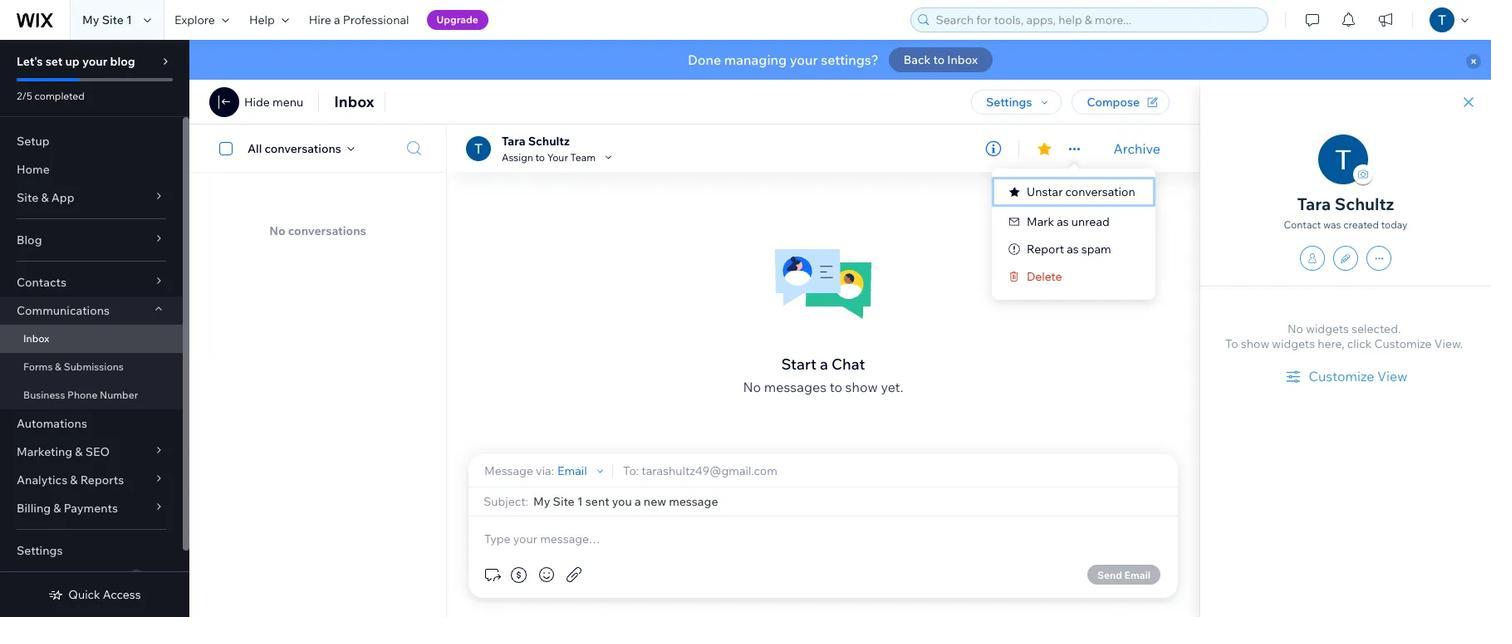 Task type: describe. For each thing, give the bounding box(es) containing it.
chat
[[832, 354, 866, 374]]

message
[[485, 463, 534, 478]]

settings for settings button
[[987, 95, 1033, 110]]

contact
[[1284, 219, 1322, 231]]

set
[[45, 54, 63, 69]]

submissions
[[64, 361, 124, 373]]

business
[[23, 389, 65, 401]]

1 vertical spatial inbox
[[334, 92, 374, 111]]

marketing & seo
[[17, 445, 110, 460]]

app
[[51, 190, 74, 205]]

saved replies image
[[482, 565, 502, 585]]

unread
[[1072, 214, 1110, 229]]

emojis image
[[537, 565, 557, 585]]

was
[[1324, 219, 1342, 231]]

conversation
[[1066, 185, 1136, 199]]

sidebar element
[[0, 40, 189, 618]]

home
[[17, 162, 50, 177]]

assign to your team
[[502, 151, 596, 163]]

tara schultz image
[[466, 136, 491, 161]]

no widgets selected. to show widgets here, click customize view.
[[1226, 322, 1464, 352]]

delete button
[[992, 262, 1156, 292]]

site & app button
[[0, 184, 183, 212]]

back
[[904, 52, 931, 67]]

contacts
[[17, 275, 66, 290]]

forms & submissions link
[[0, 353, 183, 381]]

settings?
[[821, 52, 879, 68]]

unstar conversation
[[1027, 185, 1136, 199]]

my site 1
[[82, 12, 132, 27]]

quick access
[[68, 588, 141, 603]]

help button
[[239, 0, 299, 40]]

business phone number link
[[0, 381, 183, 410]]

to:
[[623, 463, 639, 478]]

done managing your settings? alert
[[189, 40, 1492, 80]]

help
[[249, 12, 275, 27]]

mark as unread button
[[992, 207, 1156, 237]]

archive
[[1114, 140, 1161, 157]]

done
[[688, 52, 722, 68]]

forms
[[23, 361, 53, 373]]

assign
[[502, 151, 533, 163]]

archive link
[[1114, 140, 1161, 157]]

reports
[[80, 473, 124, 488]]

0 horizontal spatial email
[[558, 463, 587, 478]]

yet.
[[881, 379, 904, 395]]

contacts button
[[0, 268, 183, 297]]

home link
[[0, 155, 183, 184]]

tara schultz image
[[1319, 135, 1369, 185]]

a for professional
[[334, 12, 340, 27]]

back to inbox
[[904, 52, 978, 67]]

setup link
[[0, 127, 183, 155]]

widgets left selected.
[[1307, 322, 1350, 337]]

all conversations
[[248, 141, 341, 156]]

automations link
[[0, 410, 183, 438]]

mark
[[1027, 214, 1055, 229]]

team
[[571, 151, 596, 163]]

upgrade button
[[427, 10, 488, 30]]

today
[[1382, 219, 1408, 231]]

delete
[[1027, 269, 1063, 284]]

as for report
[[1067, 242, 1079, 257]]

analytics & reports
[[17, 473, 124, 488]]

tara for tara schultz contact was created today
[[1298, 194, 1332, 214]]

hire
[[309, 12, 331, 27]]

0 vertical spatial site
[[102, 12, 124, 27]]

no inside start a chat no messages to show yet.
[[743, 379, 761, 395]]

customize view button
[[1284, 367, 1408, 386]]

email button
[[558, 463, 607, 478]]

up
[[65, 54, 80, 69]]

schultz for tara schultz
[[528, 133, 570, 148]]

here,
[[1318, 337, 1345, 352]]

tara for tara schultz
[[502, 133, 526, 148]]

phone
[[67, 389, 98, 401]]

compose
[[1087, 95, 1140, 110]]

customize inside button
[[1309, 368, 1375, 385]]

messages
[[764, 379, 827, 395]]

inbox inside sidebar element
[[23, 332, 49, 345]]

a for chat
[[820, 354, 829, 374]]

marketing & seo button
[[0, 438, 183, 466]]

subject:
[[484, 495, 529, 509]]

number
[[100, 389, 138, 401]]

show inside start a chat no messages to show yet.
[[846, 379, 878, 395]]

1
[[126, 12, 132, 27]]

report as spam
[[1027, 242, 1112, 257]]

conversations for no conversations
[[288, 224, 366, 239]]

widgets left the here,
[[1273, 337, 1316, 352]]

to: tarashultz49@gmail.com
[[623, 463, 778, 478]]

blog
[[17, 233, 42, 248]]

payments
[[64, 501, 118, 516]]

back to inbox button
[[889, 47, 993, 72]]

no for conversations
[[269, 224, 286, 239]]

compose button
[[1073, 90, 1170, 115]]

start
[[782, 354, 817, 374]]

done managing your settings?
[[688, 52, 879, 68]]

mark as unread
[[1027, 214, 1110, 229]]



Task type: vqa. For each thing, say whether or not it's contained in the screenshot.
Show Menu button at the top left
no



Task type: locate. For each thing, give the bounding box(es) containing it.
report as spam button
[[992, 237, 1156, 262]]

settings inside settings link
[[17, 544, 63, 559]]

& for analytics
[[70, 473, 78, 488]]

view
[[1378, 368, 1408, 385]]

to
[[934, 52, 945, 67], [536, 151, 545, 163], [830, 379, 843, 395]]

hide
[[244, 95, 270, 110]]

1 horizontal spatial a
[[820, 354, 829, 374]]

settings down back to inbox button
[[987, 95, 1033, 110]]

0 horizontal spatial inbox
[[23, 332, 49, 345]]

explore
[[174, 12, 215, 27]]

Type your message. Hit enter to submit. text field
[[482, 530, 1165, 549]]

1 horizontal spatial site
[[102, 12, 124, 27]]

2 horizontal spatial to
[[934, 52, 945, 67]]

1 vertical spatial no
[[1288, 322, 1304, 337]]

site
[[102, 12, 124, 27], [17, 190, 38, 205]]

tara
[[502, 133, 526, 148], [1298, 194, 1332, 214]]

blog button
[[0, 226, 183, 254]]

menu containing unstar conversation
[[992, 177, 1156, 292]]

inbox
[[948, 52, 978, 67], [334, 92, 374, 111], [23, 332, 49, 345]]

0 horizontal spatial a
[[334, 12, 340, 27]]

0 horizontal spatial site
[[17, 190, 38, 205]]

& left reports
[[70, 473, 78, 488]]

& right billing
[[53, 501, 61, 516]]

& inside popup button
[[53, 501, 61, 516]]

your
[[547, 151, 568, 163]]

as
[[1057, 214, 1069, 229], [1067, 242, 1079, 257]]

2 vertical spatial inbox
[[23, 332, 49, 345]]

let's
[[17, 54, 43, 69]]

your left settings?
[[790, 52, 818, 68]]

0 horizontal spatial show
[[846, 379, 878, 395]]

2 horizontal spatial inbox
[[948, 52, 978, 67]]

1 vertical spatial tara
[[1298, 194, 1332, 214]]

tara schultz contact was created today
[[1284, 194, 1408, 231]]

report
[[1027, 242, 1065, 257]]

automations
[[17, 416, 87, 431]]

hire a professional
[[309, 12, 409, 27]]

site left 1
[[102, 12, 124, 27]]

analytics
[[17, 473, 67, 488]]

0 vertical spatial email
[[558, 463, 587, 478]]

& right forms
[[55, 361, 62, 373]]

2/5 completed
[[17, 90, 85, 102]]

& left 'seo'
[[75, 445, 83, 460]]

your inside done managing your settings? alert
[[790, 52, 818, 68]]

1 vertical spatial show
[[846, 379, 878, 395]]

inbox up forms
[[23, 332, 49, 345]]

0 vertical spatial schultz
[[528, 133, 570, 148]]

via:
[[536, 463, 554, 478]]

0 vertical spatial as
[[1057, 214, 1069, 229]]

customize down the here,
[[1309, 368, 1375, 385]]

1 horizontal spatial tara
[[1298, 194, 1332, 214]]

as inside button
[[1057, 214, 1069, 229]]

files image
[[564, 565, 584, 585]]

1 vertical spatial settings
[[17, 544, 63, 559]]

tara inside tara schultz contact was created today
[[1298, 194, 1332, 214]]

& for site
[[41, 190, 49, 205]]

settings for settings link
[[17, 544, 63, 559]]

1 horizontal spatial to
[[830, 379, 843, 395]]

to for tara schultz
[[536, 151, 545, 163]]

1 horizontal spatial schultz
[[1335, 194, 1395, 214]]

upgrade
[[437, 13, 479, 26]]

show
[[1242, 337, 1270, 352], [846, 379, 878, 395]]

1 vertical spatial conversations
[[288, 224, 366, 239]]

menu
[[992, 177, 1156, 292]]

to
[[1226, 337, 1239, 352]]

1 vertical spatial site
[[17, 190, 38, 205]]

0 vertical spatial conversations
[[265, 141, 341, 156]]

2 vertical spatial to
[[830, 379, 843, 395]]

marketing
[[17, 445, 72, 460]]

0 vertical spatial no
[[269, 224, 286, 239]]

tara up "assign"
[[502, 133, 526, 148]]

to right "back"
[[934, 52, 945, 67]]

view.
[[1435, 337, 1464, 352]]

a right 'hire' on the top left of the page
[[334, 12, 340, 27]]

& for billing
[[53, 501, 61, 516]]

a left chat
[[820, 354, 829, 374]]

1 horizontal spatial your
[[790, 52, 818, 68]]

email right send at the right of page
[[1125, 569, 1151, 581]]

schultz for tara schultz contact was created today
[[1335, 194, 1395, 214]]

2/5
[[17, 90, 32, 102]]

your inside sidebar element
[[82, 54, 107, 69]]

business phone number
[[23, 389, 138, 401]]

&
[[41, 190, 49, 205], [55, 361, 62, 373], [75, 445, 83, 460], [70, 473, 78, 488], [53, 501, 61, 516]]

to down chat
[[830, 379, 843, 395]]

schultz inside tara schultz contact was created today
[[1335, 194, 1395, 214]]

site inside popup button
[[17, 190, 38, 205]]

None field
[[534, 495, 1165, 509]]

assign to your team button
[[502, 150, 616, 165]]

a
[[334, 12, 340, 27], [820, 354, 829, 374]]

to inside start a chat no messages to show yet.
[[830, 379, 843, 395]]

0 vertical spatial a
[[334, 12, 340, 27]]

quick
[[68, 588, 100, 603]]

1 vertical spatial schultz
[[1335, 194, 1395, 214]]

customize inside no widgets selected. to show widgets here, click customize view.
[[1375, 337, 1432, 352]]

unstar
[[1027, 185, 1063, 199]]

1 horizontal spatial no
[[743, 379, 761, 395]]

let's set up your blog
[[17, 54, 135, 69]]

conversations for all conversations
[[265, 141, 341, 156]]

email right via:
[[558, 463, 587, 478]]

None checkbox
[[210, 138, 248, 158]]

tara schultz
[[502, 133, 570, 148]]

site & app
[[17, 190, 74, 205]]

show right to
[[1242, 337, 1270, 352]]

blog
[[110, 54, 135, 69]]

access
[[103, 588, 141, 603]]

email inside button
[[1125, 569, 1151, 581]]

billing
[[17, 501, 51, 516]]

to inside back to inbox button
[[934, 52, 945, 67]]

customize view
[[1309, 368, 1408, 385]]

managing
[[725, 52, 787, 68]]

send
[[1098, 569, 1123, 581]]

Search for tools, apps, help & more... field
[[931, 8, 1263, 32]]

2 vertical spatial no
[[743, 379, 761, 395]]

email
[[558, 463, 587, 478], [1125, 569, 1151, 581]]

forms & submissions
[[23, 361, 124, 373]]

show down chat
[[846, 379, 878, 395]]

communications button
[[0, 297, 183, 325]]

inbox right menu
[[334, 92, 374, 111]]

0 horizontal spatial to
[[536, 151, 545, 163]]

settings button
[[972, 90, 1063, 115]]

1 horizontal spatial settings
[[987, 95, 1033, 110]]

send email button
[[1088, 565, 1161, 585]]

settings link
[[0, 537, 183, 565]]

to for done managing your settings?
[[934, 52, 945, 67]]

to inside the assign to your team button
[[536, 151, 545, 163]]

as inside button
[[1067, 242, 1079, 257]]

hide menu
[[244, 95, 304, 110]]

& for forms
[[55, 361, 62, 373]]

setup
[[17, 134, 50, 149]]

settings
[[987, 95, 1033, 110], [17, 544, 63, 559]]

tara up contact
[[1298, 194, 1332, 214]]

created
[[1344, 219, 1380, 231]]

1 horizontal spatial inbox
[[334, 92, 374, 111]]

0 vertical spatial settings
[[987, 95, 1033, 110]]

to down tara schultz in the top left of the page
[[536, 151, 545, 163]]

communications
[[17, 303, 110, 318]]

show inside no widgets selected. to show widgets here, click customize view.
[[1242, 337, 1270, 352]]

billing & payments
[[17, 501, 118, 516]]

0 vertical spatial tara
[[502, 133, 526, 148]]

as left "spam"
[[1067, 242, 1079, 257]]

spam
[[1082, 242, 1112, 257]]

1 vertical spatial email
[[1125, 569, 1151, 581]]

your
[[790, 52, 818, 68], [82, 54, 107, 69]]

1 vertical spatial as
[[1067, 242, 1079, 257]]

& for marketing
[[75, 445, 83, 460]]

inbox link
[[0, 325, 183, 353]]

unstar conversation button
[[992, 177, 1156, 207]]

inbox inside button
[[948, 52, 978, 67]]

site down 'home' at top
[[17, 190, 38, 205]]

send email
[[1098, 569, 1151, 581]]

& left 'app' on the left of the page
[[41, 190, 49, 205]]

0 horizontal spatial tara
[[502, 133, 526, 148]]

1 horizontal spatial email
[[1125, 569, 1151, 581]]

a inside start a chat no messages to show yet.
[[820, 354, 829, 374]]

settings inside settings button
[[987, 95, 1033, 110]]

seo
[[85, 445, 110, 460]]

start a chat no messages to show yet.
[[743, 354, 904, 395]]

1 vertical spatial to
[[536, 151, 545, 163]]

customize up view
[[1375, 337, 1432, 352]]

0 horizontal spatial no
[[269, 224, 286, 239]]

no inside no widgets selected. to show widgets here, click customize view.
[[1288, 322, 1304, 337]]

settings down billing
[[17, 544, 63, 559]]

1 vertical spatial a
[[820, 354, 829, 374]]

no conversations
[[269, 224, 366, 239]]

your right up
[[82, 54, 107, 69]]

quick access button
[[48, 588, 141, 603]]

1 vertical spatial customize
[[1309, 368, 1375, 385]]

professional
[[343, 12, 409, 27]]

0 vertical spatial customize
[[1375, 337, 1432, 352]]

billing & payments button
[[0, 495, 183, 523]]

0 horizontal spatial schultz
[[528, 133, 570, 148]]

schultz up "assign to your team"
[[528, 133, 570, 148]]

0 vertical spatial show
[[1242, 337, 1270, 352]]

0 vertical spatial to
[[934, 52, 945, 67]]

no for widgets
[[1288, 322, 1304, 337]]

hide menu button
[[209, 87, 304, 117], [244, 95, 304, 110]]

as right mark
[[1057, 214, 1069, 229]]

0 vertical spatial inbox
[[948, 52, 978, 67]]

as for mark
[[1057, 214, 1069, 229]]

0 horizontal spatial settings
[[17, 544, 63, 559]]

schultz up created
[[1335, 194, 1395, 214]]

2 horizontal spatial no
[[1288, 322, 1304, 337]]

1 horizontal spatial show
[[1242, 337, 1270, 352]]

0 horizontal spatial your
[[82, 54, 107, 69]]

inbox right "back"
[[948, 52, 978, 67]]



